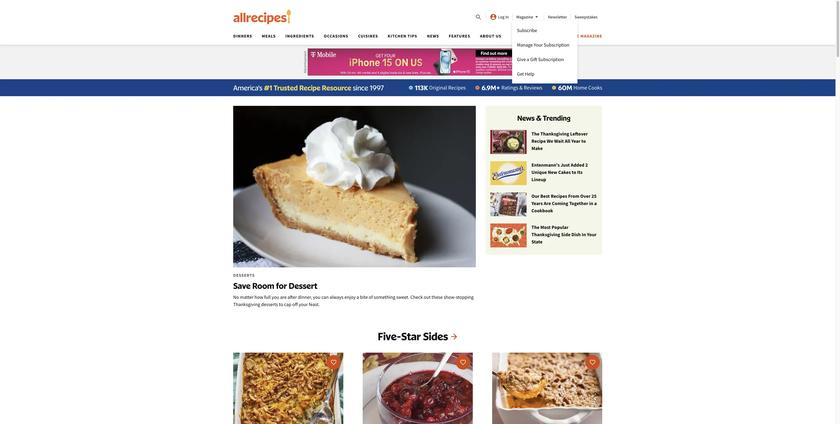 Task type: vqa. For each thing, say whether or not it's contained in the screenshot.
MAKE
yes



Task type: describe. For each thing, give the bounding box(es) containing it.
make
[[532, 145, 543, 151]]

its
[[578, 169, 583, 175]]

tips
[[408, 33, 418, 39]]

news for news & trending
[[518, 114, 535, 122]]

resource
[[322, 84, 352, 92]]

give a gift subscription
[[517, 56, 564, 62]]

us
[[496, 33, 502, 39]]

the
[[571, 33, 580, 39]]

magazine
[[517, 14, 533, 20]]

25
[[592, 193, 597, 199]]

recipes for 113k
[[449, 84, 466, 91]]

cuisines
[[358, 33, 378, 39]]

just
[[561, 162, 570, 168]]

a close up view on a single plated slice of double layer pumpkin cheesecake topped with a dollop of whipped cream. image
[[233, 106, 476, 268]]

save recipe image for a high angle view looking into a green casserole dish of green bean casserole with a scoop taken out. image
[[331, 360, 337, 366]]

lineup
[[532, 177, 547, 183]]

about us link
[[480, 33, 502, 39]]

entenmann's just added 2 unique new cakes to its lineup
[[532, 162, 588, 183]]

a inside our best recipes from over 25 years are coming together in a cookbook
[[595, 200, 597, 206]]

save recipe image for a close up view of a spoonful of sweet potato casserole, topped with pecans and brown sugar, being lifted from a white baking dish. image
[[590, 360, 596, 366]]

the most thanksgiving side dish in each state image
[[491, 224, 527, 248]]

unique
[[532, 169, 547, 175]]

advertisement region
[[308, 48, 528, 76]]

recipes for our
[[551, 193, 568, 199]]

cuisines link
[[358, 33, 378, 39]]

state
[[532, 239, 543, 245]]

about us
[[480, 33, 502, 39]]

trending
[[543, 114, 571, 122]]

save recipe image for 'fresh cranberry sauce in a glass bowl with a spoon for serving' image
[[460, 360, 466, 366]]

account image
[[490, 13, 497, 21]]

meals
[[262, 33, 276, 39]]

newsletter
[[548, 14, 567, 20]]

most
[[541, 224, 551, 230]]

we
[[547, 138, 554, 144]]

6.9m+
[[482, 84, 501, 92]]

ratings
[[502, 84, 519, 91]]

new
[[548, 169, 558, 175]]

are
[[544, 200, 551, 206]]

to inside entenmann's just added 2 unique new cakes to its lineup
[[572, 169, 577, 175]]

five-
[[378, 330, 401, 343]]

meals link
[[262, 33, 276, 39]]

home image
[[233, 10, 292, 24]]

our best recipes from over 25 years are coming together in a cookbook
[[532, 193, 597, 214]]

give
[[517, 56, 526, 62]]

the for the most popular thanksgiving side dish in your state
[[532, 224, 540, 230]]

newsletter button
[[548, 14, 567, 20]]

thanksgiving inside the most popular thanksgiving side dish in your state
[[532, 232, 561, 238]]

allrecipes keepers cookbook on a kitchen counter. image
[[491, 193, 527, 217]]

ingredients link
[[286, 33, 314, 39]]

america's #1 trusted recipe resource since 1997
[[233, 84, 384, 92]]

five-star sides
[[378, 330, 448, 343]]

home
[[574, 84, 588, 91]]

navigation inside banner
[[229, 31, 603, 45]]

log
[[498, 14, 505, 20]]

60m home cooks
[[558, 84, 603, 92]]

manage your subscription
[[517, 42, 570, 48]]

since
[[353, 84, 368, 92]]

added
[[571, 162, 585, 168]]

sweepstakes
[[575, 14, 598, 20]]

6.9m+ ratings & reviews
[[482, 84, 543, 92]]

113k original recipes
[[415, 84, 466, 92]]

recipe for we
[[532, 138, 546, 144]]

save room for dessert link
[[233, 106, 476, 311]]

get help
[[517, 71, 535, 77]]

dessert
[[289, 281, 318, 291]]

the most popular thanksgiving side dish in your state
[[532, 224, 597, 245]]

113k
[[415, 84, 428, 92]]

together
[[570, 200, 589, 206]]

manage
[[517, 42, 533, 48]]

five-star sides link
[[233, 330, 603, 343]]

side
[[562, 232, 571, 238]]

news & trending
[[518, 114, 571, 122]]

log in
[[498, 14, 509, 20]]

0 horizontal spatial your
[[534, 42, 543, 48]]

features link
[[449, 33, 471, 39]]

occasions link
[[324, 33, 349, 39]]

reviews
[[524, 84, 543, 91]]



Task type: locate. For each thing, give the bounding box(es) containing it.
1 horizontal spatial recipe
[[532, 138, 546, 144]]

kitchen tips link
[[388, 33, 418, 39]]

the thanksgiving leftover recipe we wait all year to make
[[532, 131, 588, 151]]

2 the from the top
[[532, 224, 540, 230]]

cooks
[[589, 84, 603, 91]]

2 horizontal spatial save recipe image
[[590, 360, 596, 366]]

the for the thanksgiving leftover recipe we wait all year to make
[[532, 131, 540, 137]]

give a gift subscription link
[[512, 52, 578, 67]]

in
[[506, 14, 509, 20], [582, 232, 586, 238]]

1 horizontal spatial to
[[582, 138, 586, 144]]

in
[[590, 200, 594, 206]]

3 save recipe image from the left
[[590, 360, 596, 366]]

news
[[427, 33, 439, 39], [518, 114, 535, 122]]

1 horizontal spatial recipes
[[551, 193, 568, 199]]

your inside the most popular thanksgiving side dish in your state
[[587, 232, 597, 238]]

news inside banner
[[427, 33, 439, 39]]

trusted
[[274, 84, 298, 92]]

news link
[[427, 33, 439, 39]]

your right manage
[[534, 42, 543, 48]]

0 horizontal spatial recipe
[[300, 84, 321, 92]]

sides
[[423, 330, 448, 343]]

occasions
[[324, 33, 349, 39]]

america's
[[233, 84, 263, 92]]

years
[[532, 200, 543, 206]]

0 horizontal spatial to
[[572, 169, 577, 175]]

subscription down manage your subscription link
[[539, 56, 564, 62]]

help
[[525, 71, 535, 77]]

recipes inside 113k original recipes
[[449, 84, 466, 91]]

1 vertical spatial thanksgiving
[[532, 232, 561, 238]]

1 save recipe image from the left
[[331, 360, 337, 366]]

leftover
[[571, 131, 588, 137]]

for
[[276, 281, 287, 291]]

manage your subscription link
[[512, 38, 578, 52]]

save room for dessert
[[233, 281, 318, 291]]

subscribe link
[[512, 23, 578, 38]]

sweepstakes link
[[575, 14, 598, 20]]

top down view of mashed potatoes and a plaid napkin and wooden spoon image
[[491, 130, 527, 154]]

0 vertical spatial the
[[532, 131, 540, 137]]

2
[[586, 162, 588, 168]]

recipes right original
[[449, 84, 466, 91]]

navigation containing dinners
[[229, 31, 603, 45]]

the
[[532, 131, 540, 137], [532, 224, 540, 230]]

subscription inside give a gift subscription link
[[539, 56, 564, 62]]

wait
[[555, 138, 564, 144]]

1 vertical spatial recipe
[[532, 138, 546, 144]]

dish
[[572, 232, 581, 238]]

a high angle view looking into a green casserole dish of green bean casserole with a scoop taken out. image
[[233, 353, 344, 424]]

a inside give a gift subscription link
[[527, 56, 530, 62]]

our
[[532, 193, 540, 199]]

1 horizontal spatial &
[[536, 114, 542, 122]]

1 vertical spatial subscription
[[539, 56, 564, 62]]

#1
[[264, 84, 272, 92]]

the inside the thanksgiving leftover recipe we wait all year to make
[[532, 131, 540, 137]]

recipe right trusted on the left of page
[[300, 84, 321, 92]]

thanksgiving down most
[[532, 232, 561, 238]]

the left most
[[532, 224, 540, 230]]

to inside the thanksgiving leftover recipe we wait all year to make
[[582, 138, 586, 144]]

1 vertical spatial to
[[572, 169, 577, 175]]

subscription down get
[[544, 42, 570, 48]]

in inside the most popular thanksgiving side dish in your state
[[582, 232, 586, 238]]

2 save recipe image from the left
[[460, 360, 466, 366]]

banner containing subscribe
[[0, 0, 836, 84]]

recipe inside the thanksgiving leftover recipe we wait all year to make
[[532, 138, 546, 144]]

recipes
[[449, 84, 466, 91], [551, 193, 568, 199]]

arrow_right image
[[451, 333, 458, 341]]

1 horizontal spatial a
[[595, 200, 597, 206]]

& right ratings
[[520, 84, 523, 91]]

in right 'log'
[[506, 14, 509, 20]]

subscription
[[544, 42, 570, 48], [539, 56, 564, 62]]

coming
[[552, 200, 569, 206]]

subscription inside manage your subscription link
[[544, 42, 570, 48]]

entenmann's added two unique new cakes image
[[491, 161, 527, 186]]

caret_down image
[[533, 13, 541, 21]]

magazine
[[581, 33, 603, 39]]

recipe for resource
[[300, 84, 321, 92]]

save recipe image
[[331, 360, 337, 366], [460, 360, 466, 366], [590, 360, 596, 366]]

popular
[[552, 224, 569, 230]]

the up make
[[532, 131, 540, 137]]

0 vertical spatial subscription
[[544, 42, 570, 48]]

in right dish
[[582, 232, 586, 238]]

star
[[401, 330, 421, 343]]

a close up view of a spoonful of sweet potato casserole, topped with pecans and brown sugar, being lifted from a white baking dish. image
[[493, 353, 603, 424]]

1 vertical spatial the
[[532, 224, 540, 230]]

a left gift
[[527, 56, 530, 62]]

navigation
[[229, 31, 603, 45]]

dinners
[[233, 33, 252, 39]]

1 vertical spatial recipes
[[551, 193, 568, 199]]

to right year
[[582, 138, 586, 144]]

1 vertical spatial &
[[536, 114, 542, 122]]

from
[[569, 193, 580, 199]]

the thanksgiving leftover recipe we wait all year to make link
[[491, 130, 598, 154]]

best
[[541, 193, 550, 199]]

a right in
[[595, 200, 597, 206]]

cookbook
[[532, 208, 554, 214]]

thanksgiving inside the thanksgiving leftover recipe we wait all year to make
[[541, 131, 570, 137]]

log in link
[[490, 13, 509, 21]]

1 vertical spatial a
[[595, 200, 597, 206]]

entenmann's
[[532, 162, 560, 168]]

0 vertical spatial news
[[427, 33, 439, 39]]

fresh cranberry sauce in a glass bowl with a spoon for serving image
[[363, 353, 473, 424]]

our best recipes from over 25 years are coming together in a cookbook link
[[491, 193, 598, 217]]

room
[[252, 281, 274, 291]]

dinners link
[[233, 33, 252, 39]]

about
[[480, 33, 495, 39]]

0 vertical spatial &
[[520, 84, 523, 91]]

0 vertical spatial recipes
[[449, 84, 466, 91]]

recipes up "coming"
[[551, 193, 568, 199]]

save
[[233, 281, 251, 291]]

1 the from the top
[[532, 131, 540, 137]]

0 horizontal spatial news
[[427, 33, 439, 39]]

search image
[[475, 14, 482, 21]]

0 horizontal spatial a
[[527, 56, 530, 62]]

0 vertical spatial in
[[506, 14, 509, 20]]

0 vertical spatial your
[[534, 42, 543, 48]]

news for news link
[[427, 33, 439, 39]]

60m
[[558, 84, 573, 92]]

entenmann's just added 2 unique new cakes to its lineup link
[[491, 161, 598, 186]]

1 horizontal spatial your
[[587, 232, 597, 238]]

1 horizontal spatial news
[[518, 114, 535, 122]]

original
[[429, 84, 447, 91]]

1 vertical spatial news
[[518, 114, 535, 122]]

recipes inside our best recipes from over 25 years are coming together in a cookbook
[[551, 193, 568, 199]]

banner
[[0, 0, 836, 84]]

0 horizontal spatial in
[[506, 14, 509, 20]]

the inside the most popular thanksgiving side dish in your state
[[532, 224, 540, 230]]

1 horizontal spatial save recipe image
[[460, 360, 466, 366]]

get
[[517, 71, 524, 77]]

0 vertical spatial thanksgiving
[[541, 131, 570, 137]]

0 vertical spatial recipe
[[300, 84, 321, 92]]

& left trending
[[536, 114, 542, 122]]

thanksgiving up wait
[[541, 131, 570, 137]]

your
[[534, 42, 543, 48], [587, 232, 597, 238]]

your right dish
[[587, 232, 597, 238]]

a
[[527, 56, 530, 62], [595, 200, 597, 206]]

kitchen tips
[[388, 33, 418, 39]]

0 vertical spatial a
[[527, 56, 530, 62]]

1 horizontal spatial in
[[582, 232, 586, 238]]

ingredients
[[286, 33, 314, 39]]

subscribe
[[517, 27, 537, 33]]

year
[[572, 138, 581, 144]]

all
[[565, 138, 571, 144]]

1 vertical spatial in
[[582, 232, 586, 238]]

1 vertical spatial your
[[587, 232, 597, 238]]

features
[[449, 33, 471, 39]]

0 horizontal spatial save recipe image
[[331, 360, 337, 366]]

0 horizontal spatial recipes
[[449, 84, 466, 91]]

magazine button
[[517, 13, 541, 21]]

news up top down view of mashed potatoes and a plaid napkin and wooden spoon image
[[518, 114, 535, 122]]

0 vertical spatial to
[[582, 138, 586, 144]]

1997
[[370, 84, 384, 92]]

& inside 6.9m+ ratings & reviews
[[520, 84, 523, 91]]

cakes
[[559, 169, 571, 175]]

gift
[[531, 56, 538, 62]]

kitchen
[[388, 33, 407, 39]]

get
[[562, 33, 570, 39]]

to left its
[[572, 169, 577, 175]]

recipe up make
[[532, 138, 546, 144]]

news right tips
[[427, 33, 439, 39]]

0 horizontal spatial &
[[520, 84, 523, 91]]

get the magazine link
[[562, 33, 603, 39]]

in inside banner
[[506, 14, 509, 20]]



